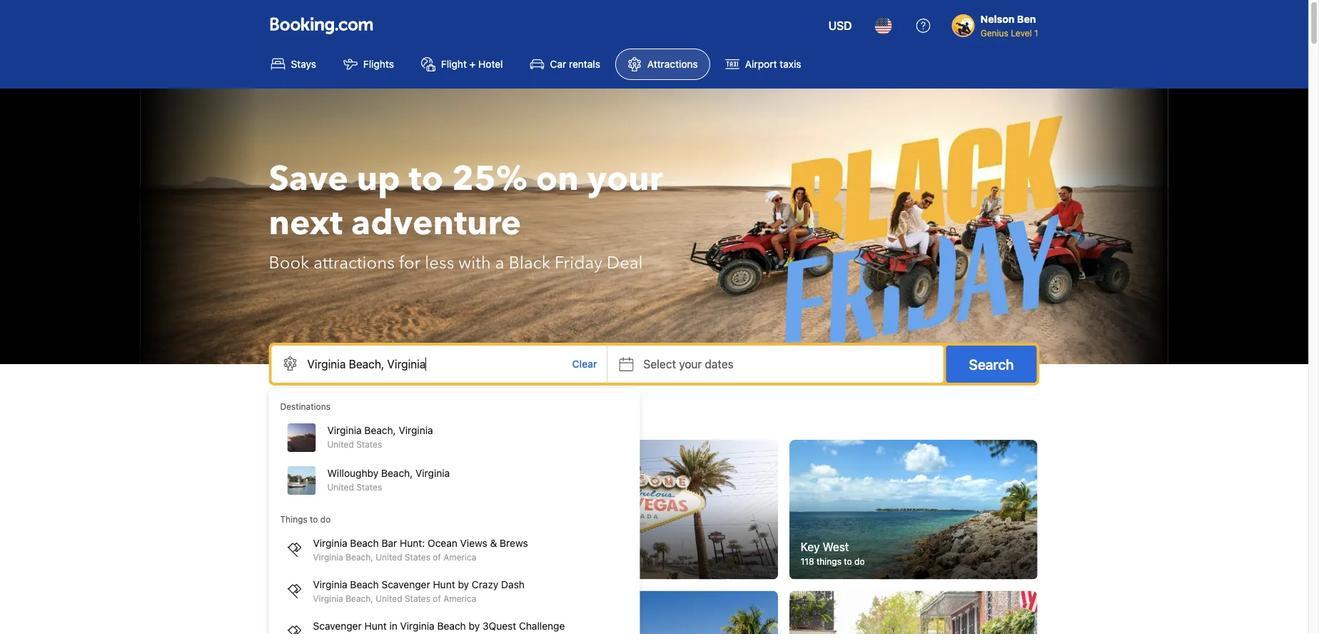 Task type: describe. For each thing, give the bounding box(es) containing it.
adventure
[[351, 200, 521, 247]]

new york image
[[270, 440, 519, 580]]

book
[[269, 251, 309, 275]]

1 vertical spatial by
[[469, 620, 480, 632]]

key west image
[[790, 440, 1038, 580]]

dash
[[501, 579, 525, 591]]

do for new york
[[342, 557, 352, 567]]

scavenger hunt in virginia beach by 3quest challenge link
[[280, 616, 629, 634]]

willoughby
[[327, 467, 379, 479]]

attractions link
[[616, 49, 710, 80]]

1
[[1035, 28, 1039, 38]]

miami image
[[530, 591, 778, 634]]

bar
[[382, 537, 397, 549]]

airport
[[745, 58, 777, 70]]

virginia inside willoughby beach, virginia united states
[[416, 467, 450, 479]]

stays
[[291, 58, 316, 70]]

states inside virginia beach, virginia united states
[[356, 439, 382, 449]]

san diego image
[[270, 591, 519, 634]]

hunt:
[[400, 537, 425, 549]]

new
[[282, 540, 305, 554]]

on
[[536, 156, 579, 202]]

beach, inside willoughby beach, virginia united states
[[381, 467, 413, 479]]

your account menu nelson ben genius level 1 element
[[952, 6, 1044, 39]]

flight
[[441, 58, 467, 70]]

Where are you going? search field
[[272, 346, 607, 383]]

stays link
[[259, 49, 328, 80]]

states inside virginia beach bar hunt: ocean views & brews virginia beach, united states of america
[[405, 552, 431, 562]]

118
[[801, 557, 815, 567]]

beach, inside virginia beach, virginia united states
[[365, 425, 396, 436]]

by inside virginia beach scavenger hunt by crazy dash virginia beach, united states of america
[[458, 579, 469, 591]]

things
[[280, 514, 308, 524]]

select
[[644, 357, 676, 371]]

friday
[[555, 251, 603, 275]]

virginia beach scavenger hunt by crazy dash virginia beach, united states of america
[[313, 579, 525, 603]]

up
[[357, 156, 401, 202]]

0 horizontal spatial do
[[321, 514, 331, 524]]

united inside virginia beach, virginia united states
[[327, 439, 354, 449]]

scavenger inside scavenger hunt in virginia beach by 3quest challenge link
[[313, 620, 362, 632]]

airport taxis link
[[713, 49, 814, 80]]

for
[[399, 251, 421, 275]]

1 vertical spatial hunt
[[365, 620, 387, 632]]

destinations
[[325, 408, 410, 428]]

willoughby beach, virginia united states
[[327, 467, 450, 492]]

1200
[[282, 557, 302, 567]]

nearby destinations
[[270, 408, 410, 428]]

deal
[[607, 251, 643, 275]]

car rentals link
[[518, 49, 613, 80]]

ben
[[1018, 13, 1036, 25]]

&
[[490, 537, 497, 549]]

york
[[308, 540, 331, 554]]

attractions
[[314, 251, 395, 275]]

to inside key west 118 things to do
[[844, 557, 852, 567]]

states inside virginia beach scavenger hunt by crazy dash virginia beach, united states of america
[[405, 593, 431, 603]]

nelson
[[981, 13, 1015, 25]]

level
[[1011, 28, 1032, 38]]

your inside the "save up to 25% on your next adventure book attractions for less with a black friday deal"
[[588, 156, 663, 202]]

black
[[509, 251, 551, 275]]

challenge
[[519, 620, 565, 632]]

las vegas image
[[530, 440, 778, 580]]

of inside virginia beach scavenger hunt by crazy dash virginia beach, united states of america
[[433, 593, 441, 603]]

usd
[[829, 19, 852, 32]]

united inside virginia beach scavenger hunt by crazy dash virginia beach, united states of america
[[376, 593, 402, 603]]

nearby
[[270, 408, 321, 428]]

dates
[[705, 357, 734, 371]]

west
[[823, 540, 849, 554]]

things for west
[[817, 557, 842, 567]]

clear
[[573, 358, 597, 370]]

less
[[425, 251, 454, 275]]

usd button
[[820, 9, 861, 43]]

america inside virginia beach bar hunt: ocean views & brews virginia beach, united states of america
[[444, 552, 477, 562]]

hunt inside virginia beach scavenger hunt by crazy dash virginia beach, united states of america
[[433, 579, 455, 591]]

1 vertical spatial your
[[679, 357, 702, 371]]



Task type: vqa. For each thing, say whether or not it's contained in the screenshot.
do
yes



Task type: locate. For each thing, give the bounding box(es) containing it.
next
[[269, 200, 343, 247]]

flight + hotel
[[441, 58, 503, 70]]

to right 1200
[[331, 557, 340, 567]]

destinations
[[280, 401, 331, 411]]

things to do
[[280, 514, 331, 524]]

1 america from the top
[[444, 552, 477, 562]]

views
[[460, 537, 488, 549]]

united down nearby destinations
[[327, 439, 354, 449]]

1 things from the left
[[304, 557, 329, 567]]

by left 3quest
[[469, 620, 480, 632]]

of up scavenger hunt in virginia beach by 3quest challenge
[[433, 593, 441, 603]]

0 horizontal spatial things
[[304, 557, 329, 567]]

things
[[304, 557, 329, 567], [817, 557, 842, 567]]

0 vertical spatial scavenger
[[382, 579, 430, 591]]

1 horizontal spatial do
[[342, 557, 352, 567]]

key
[[801, 540, 820, 554]]

scavenger inside virginia beach scavenger hunt by crazy dash virginia beach, united states of america
[[382, 579, 430, 591]]

beach, inside virginia beach scavenger hunt by crazy dash virginia beach, united states of america
[[346, 593, 373, 603]]

1 vertical spatial of
[[433, 593, 441, 603]]

1 vertical spatial scavenger
[[313, 620, 362, 632]]

25%
[[452, 156, 528, 202]]

of down ocean
[[433, 552, 441, 562]]

0 vertical spatial beach
[[350, 537, 379, 549]]

your right 'on'
[[588, 156, 663, 202]]

beach inside virginia beach scavenger hunt by crazy dash virginia beach, united states of america
[[350, 579, 379, 591]]

in
[[390, 620, 398, 632]]

things inside 'new york 1200 things to do'
[[304, 557, 329, 567]]

scavenger
[[382, 579, 430, 591], [313, 620, 362, 632]]

rentals
[[569, 58, 601, 70]]

taxis
[[780, 58, 802, 70]]

beach, right york
[[346, 552, 373, 562]]

beach inside virginia beach bar hunt: ocean views & brews virginia beach, united states of america
[[350, 537, 379, 549]]

1 horizontal spatial your
[[679, 357, 702, 371]]

to down the west
[[844, 557, 852, 567]]

do inside key west 118 things to do
[[855, 557, 865, 567]]

beach,
[[365, 425, 396, 436], [381, 467, 413, 479], [346, 552, 373, 562], [346, 593, 373, 603]]

2 horizontal spatial do
[[855, 557, 865, 567]]

1 horizontal spatial hunt
[[433, 579, 455, 591]]

1 vertical spatial america
[[444, 593, 477, 603]]

things down york
[[304, 557, 329, 567]]

states inside willoughby beach, virginia united states
[[356, 482, 382, 492]]

+
[[470, 58, 476, 70]]

nelson ben genius level 1
[[981, 13, 1039, 38]]

america up scavenger hunt in virginia beach by 3quest challenge link
[[444, 593, 477, 603]]

things for york
[[304, 557, 329, 567]]

virginia beach, virginia united states
[[327, 425, 433, 449]]

save
[[269, 156, 348, 202]]

beach left bar
[[350, 537, 379, 549]]

beach, down 'new york 1200 things to do'
[[346, 593, 373, 603]]

states down hunt:
[[405, 552, 431, 562]]

states up scavenger hunt in virginia beach by 3quest challenge
[[405, 593, 431, 603]]

beach up san diego image
[[350, 579, 379, 591]]

do right 1200
[[342, 557, 352, 567]]

flights
[[363, 58, 394, 70]]

1 of from the top
[[433, 552, 441, 562]]

beach left 3quest
[[437, 620, 466, 632]]

to inside 'new york 1200 things to do'
[[331, 557, 340, 567]]

by
[[458, 579, 469, 591], [469, 620, 480, 632]]

2 of from the top
[[433, 593, 441, 603]]

brews
[[500, 537, 528, 549]]

0 vertical spatial hunt
[[433, 579, 455, 591]]

new orleans image
[[790, 591, 1038, 634]]

0 horizontal spatial your
[[588, 156, 663, 202]]

things inside key west 118 things to do
[[817, 557, 842, 567]]

0 vertical spatial of
[[433, 552, 441, 562]]

select your dates
[[644, 357, 734, 371]]

america down views
[[444, 552, 477, 562]]

1 horizontal spatial things
[[817, 557, 842, 567]]

things down the west
[[817, 557, 842, 567]]

united up in
[[376, 593, 402, 603]]

do right 118
[[855, 557, 865, 567]]

1 horizontal spatial scavenger
[[382, 579, 430, 591]]

booking.com image
[[270, 17, 373, 34]]

scavenger hunt in virginia beach by 3quest challenge
[[313, 620, 565, 632]]

0 vertical spatial your
[[588, 156, 663, 202]]

search button
[[947, 346, 1037, 383]]

a
[[496, 251, 505, 275]]

save up to 25% on your next adventure book attractions for less with a black friday deal
[[269, 156, 663, 275]]

united inside willoughby beach, virginia united states
[[327, 482, 354, 492]]

of inside virginia beach bar hunt: ocean views & brews virginia beach, united states of america
[[433, 552, 441, 562]]

2 vertical spatial beach
[[437, 620, 466, 632]]

virginia
[[327, 425, 362, 436], [399, 425, 433, 436], [416, 467, 450, 479], [313, 537, 348, 549], [313, 552, 343, 562], [313, 579, 348, 591], [313, 593, 343, 603], [400, 620, 435, 632]]

flight + hotel link
[[409, 49, 515, 80]]

to right up in the top of the page
[[409, 156, 444, 202]]

your
[[588, 156, 663, 202], [679, 357, 702, 371]]

0 vertical spatial america
[[444, 552, 477, 562]]

0 vertical spatial by
[[458, 579, 469, 591]]

beach
[[350, 537, 379, 549], [350, 579, 379, 591], [437, 620, 466, 632]]

states down destinations
[[356, 439, 382, 449]]

hunt left crazy
[[433, 579, 455, 591]]

ocean
[[428, 537, 458, 549]]

of
[[433, 552, 441, 562], [433, 593, 441, 603]]

america
[[444, 552, 477, 562], [444, 593, 477, 603]]

genius
[[981, 28, 1009, 38]]

0 horizontal spatial hunt
[[365, 620, 387, 632]]

states
[[356, 439, 382, 449], [356, 482, 382, 492], [405, 552, 431, 562], [405, 593, 431, 603]]

scavenger up san diego image
[[382, 579, 430, 591]]

with
[[459, 251, 491, 275]]

to right things
[[310, 514, 318, 524]]

america inside virginia beach scavenger hunt by crazy dash virginia beach, united states of america
[[444, 593, 477, 603]]

beach, up willoughby beach, virginia united states
[[365, 425, 396, 436]]

do up york
[[321, 514, 331, 524]]

scavenger left in
[[313, 620, 362, 632]]

to
[[409, 156, 444, 202], [310, 514, 318, 524], [331, 557, 340, 567], [844, 557, 852, 567]]

car rentals
[[550, 58, 601, 70]]

beach for scavenger
[[350, 579, 379, 591]]

key west 118 things to do
[[801, 540, 865, 567]]

crazy
[[472, 579, 499, 591]]

your left dates on the right bottom of page
[[679, 357, 702, 371]]

0 horizontal spatial scavenger
[[313, 620, 362, 632]]

2 things from the left
[[817, 557, 842, 567]]

airport taxis
[[745, 58, 802, 70]]

beach, down virginia beach, virginia united states at the left of the page
[[381, 467, 413, 479]]

united inside virginia beach bar hunt: ocean views & brews virginia beach, united states of america
[[376, 552, 402, 562]]

new york 1200 things to do
[[282, 540, 352, 567]]

hotel
[[479, 58, 503, 70]]

do inside 'new york 1200 things to do'
[[342, 557, 352, 567]]

united down bar
[[376, 552, 402, 562]]

beach, inside virginia beach bar hunt: ocean views & brews virginia beach, united states of america
[[346, 552, 373, 562]]

do for key west
[[855, 557, 865, 567]]

flights link
[[331, 49, 406, 80]]

clear button
[[563, 346, 607, 383]]

car
[[550, 58, 566, 70]]

to inside the "save up to 25% on your next adventure book attractions for less with a black friday deal"
[[409, 156, 444, 202]]

states down willoughby
[[356, 482, 382, 492]]

hunt left in
[[365, 620, 387, 632]]

united down willoughby
[[327, 482, 354, 492]]

virginia beach bar hunt: ocean views & brews virginia beach, united states of america
[[313, 537, 528, 562]]

united
[[327, 439, 354, 449], [327, 482, 354, 492], [376, 552, 402, 562], [376, 593, 402, 603]]

1 vertical spatial beach
[[350, 579, 379, 591]]

beach for bar
[[350, 537, 379, 549]]

search
[[969, 356, 1014, 372]]

hunt
[[433, 579, 455, 591], [365, 620, 387, 632]]

do
[[321, 514, 331, 524], [342, 557, 352, 567], [855, 557, 865, 567]]

by left crazy
[[458, 579, 469, 591]]

attractions
[[648, 58, 698, 70]]

2 america from the top
[[444, 593, 477, 603]]

3quest
[[483, 620, 516, 632]]



